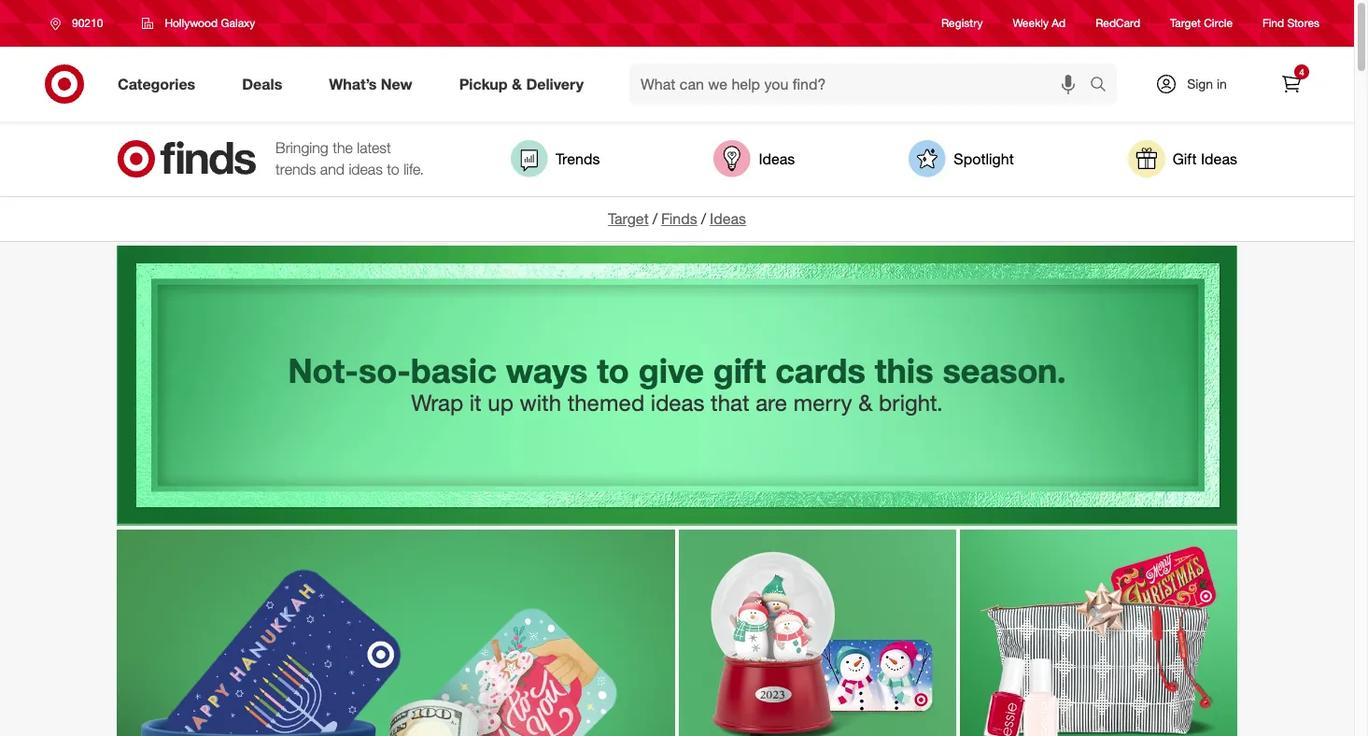 Task type: vqa. For each thing, say whether or not it's contained in the screenshot.
rightmost To
yes



Task type: describe. For each thing, give the bounding box(es) containing it.
sign in link
[[1140, 64, 1257, 105]]

trends link
[[511, 140, 600, 178]]

find stores link
[[1263, 15, 1320, 31]]

sign
[[1188, 76, 1214, 92]]

gift ideas link
[[1128, 140, 1238, 178]]

up
[[488, 389, 514, 417]]

1 horizontal spatial ideas
[[759, 149, 795, 168]]

so-
[[359, 350, 411, 390]]

wrap
[[411, 389, 463, 417]]

registry link
[[942, 15, 983, 31]]

search
[[1082, 76, 1127, 95]]

gift ideas
[[1173, 149, 1238, 168]]

delivery
[[526, 74, 584, 93]]

target link
[[608, 209, 649, 228]]

find stores
[[1263, 16, 1320, 30]]

& inside not-so-basic ways to give gift cards this season. wrap it up with themed ideas that are merry & bright.
[[859, 389, 873, 417]]

ways
[[506, 350, 588, 390]]

4 link
[[1271, 64, 1313, 105]]

what's
[[329, 74, 377, 93]]

new
[[381, 74, 413, 93]]

90210 button
[[38, 7, 123, 40]]

target circle link
[[1171, 15, 1233, 31]]

gift
[[1173, 149, 1197, 168]]

4
[[1300, 66, 1305, 78]]

basic
[[411, 350, 497, 390]]

2 horizontal spatial ideas
[[1201, 149, 1238, 168]]

hollywood
[[165, 16, 218, 30]]

give
[[639, 350, 704, 390]]

what's new
[[329, 74, 413, 93]]

pickup
[[459, 74, 508, 93]]

this
[[875, 350, 934, 390]]

sign in
[[1188, 76, 1227, 92]]

hollywood galaxy button
[[130, 7, 268, 40]]

target for target / finds / ideas
[[608, 209, 649, 228]]

circle
[[1204, 16, 1233, 30]]

pickup & delivery link
[[443, 64, 607, 105]]

life.
[[404, 160, 424, 178]]

ideas inside bringing the latest trends and ideas to life.
[[349, 160, 383, 178]]

search button
[[1082, 64, 1127, 108]]

ideas inside not-so-basic ways to give gift cards this season. wrap it up with themed ideas that are merry & bright.
[[651, 389, 705, 417]]

ad
[[1052, 16, 1066, 30]]

trends
[[556, 149, 600, 168]]

in
[[1217, 76, 1227, 92]]

redcard link
[[1096, 15, 1141, 31]]

target / finds / ideas
[[608, 209, 746, 228]]

galaxy
[[221, 16, 255, 30]]

the
[[333, 138, 353, 157]]

0 horizontal spatial ideas
[[710, 209, 746, 228]]

pickup & delivery
[[459, 74, 584, 93]]



Task type: locate. For each thing, give the bounding box(es) containing it.
weekly ad
[[1013, 16, 1066, 30]]

ideas left that
[[651, 389, 705, 417]]

What can we help you find? suggestions appear below search field
[[630, 64, 1095, 105]]

with
[[520, 389, 561, 417]]

ideas
[[349, 160, 383, 178], [651, 389, 705, 417]]

stores
[[1288, 16, 1320, 30]]

cards
[[776, 350, 866, 390]]

0 vertical spatial target
[[1171, 16, 1201, 30]]

what's new link
[[313, 64, 436, 105]]

0 vertical spatial ideas link
[[714, 140, 795, 178]]

2 / from the left
[[701, 209, 706, 228]]

to left give
[[597, 350, 630, 390]]

1 horizontal spatial /
[[701, 209, 706, 228]]

1 horizontal spatial target
[[1171, 16, 1201, 30]]

& right pickup
[[512, 74, 522, 93]]

target left "circle"
[[1171, 16, 1201, 30]]

to left life.
[[387, 160, 400, 178]]

bringing the latest trends and ideas to life.
[[276, 138, 424, 178]]

0 horizontal spatial ideas
[[349, 160, 383, 178]]

not-
[[288, 350, 359, 390]]

are
[[756, 389, 788, 417]]

1 horizontal spatial ideas
[[651, 389, 705, 417]]

categories
[[118, 74, 195, 93]]

deals
[[242, 74, 282, 93]]

to
[[387, 160, 400, 178], [597, 350, 630, 390]]

bright.
[[879, 389, 943, 417]]

season.
[[943, 350, 1067, 390]]

hollywood galaxy
[[165, 16, 255, 30]]

1 vertical spatial &
[[859, 389, 873, 417]]

merry
[[794, 389, 853, 417]]

weekly ad link
[[1013, 15, 1066, 31]]

that
[[711, 389, 750, 417]]

spotlight
[[954, 149, 1014, 168]]

ideas link
[[714, 140, 795, 178], [710, 209, 746, 228]]

target left finds
[[608, 209, 649, 228]]

/ right finds
[[701, 209, 706, 228]]

1 vertical spatial ideas link
[[710, 209, 746, 228]]

90210
[[72, 16, 103, 30]]

1 / from the left
[[653, 209, 658, 228]]

finds
[[661, 209, 698, 228]]

0 vertical spatial ideas
[[349, 160, 383, 178]]

1 vertical spatial ideas
[[651, 389, 705, 417]]

spotlight link
[[909, 140, 1014, 178]]

0 vertical spatial &
[[512, 74, 522, 93]]

1 vertical spatial to
[[597, 350, 630, 390]]

target
[[1171, 16, 1201, 30], [608, 209, 649, 228]]

target circle
[[1171, 16, 1233, 30]]

it
[[470, 389, 482, 417]]

&
[[512, 74, 522, 93], [859, 389, 873, 417]]

registry
[[942, 16, 983, 30]]

redcard
[[1096, 16, 1141, 30]]

find
[[1263, 16, 1285, 30]]

1 horizontal spatial &
[[859, 389, 873, 417]]

/
[[653, 209, 658, 228], [701, 209, 706, 228]]

latest
[[357, 138, 391, 157]]

trends
[[276, 160, 316, 178]]

/ left finds
[[653, 209, 658, 228]]

0 horizontal spatial &
[[512, 74, 522, 93]]

to inside bringing the latest trends and ideas to life.
[[387, 160, 400, 178]]

ideas
[[759, 149, 795, 168], [1201, 149, 1238, 168], [710, 209, 746, 228]]

not-so-basic ways to give gift cards this season. wrap it up with themed ideas that are merry & bright.
[[288, 350, 1067, 417]]

0 horizontal spatial to
[[387, 160, 400, 178]]

0 horizontal spatial /
[[653, 209, 658, 228]]

weekly
[[1013, 16, 1049, 30]]

target finds image
[[117, 140, 257, 178]]

finds link
[[661, 209, 698, 228]]

& right merry
[[859, 389, 873, 417]]

1 horizontal spatial to
[[597, 350, 630, 390]]

target for target circle
[[1171, 16, 1201, 30]]

0 horizontal spatial target
[[608, 209, 649, 228]]

deals link
[[226, 64, 306, 105]]

to inside not-so-basic ways to give gift cards this season. wrap it up with themed ideas that are merry & bright.
[[597, 350, 630, 390]]

1 vertical spatial target
[[608, 209, 649, 228]]

categories link
[[102, 64, 219, 105]]

themed
[[568, 389, 645, 417]]

0 vertical spatial to
[[387, 160, 400, 178]]

and
[[320, 160, 345, 178]]

ideas down 'latest'
[[349, 160, 383, 178]]

gift
[[714, 350, 766, 390]]

bringing
[[276, 138, 329, 157]]



